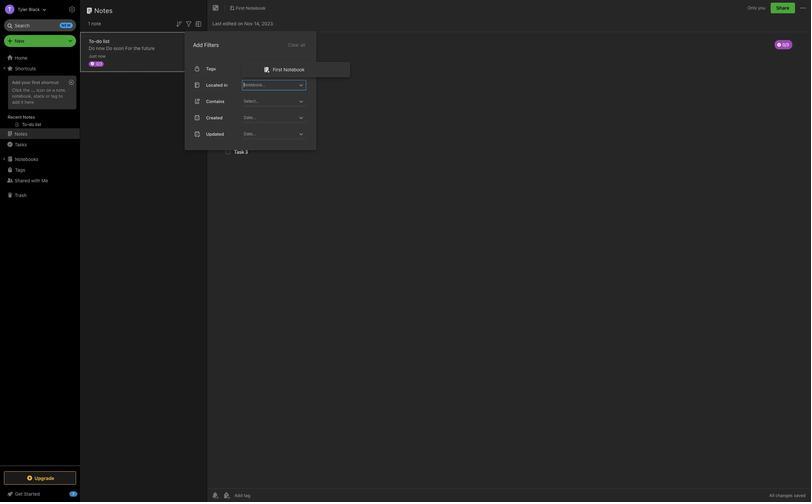 Task type: vqa. For each thing, say whether or not it's contained in the screenshot.
icon on a note, notebook, stack or tag to add it here.
yes



Task type: locate. For each thing, give the bounding box(es) containing it.
first inside first notebook button
[[236, 5, 245, 11]]

first
[[236, 5, 245, 11], [273, 67, 282, 72]]

 input text field down located in field
[[243, 97, 297, 106]]

the inside group
[[23, 87, 30, 93]]

on left nov
[[238, 21, 243, 26]]

0 vertical spatial  input text field
[[243, 80, 297, 90]]

1 vertical spatial  date picker field
[[243, 129, 312, 139]]

0 vertical spatial date…
[[244, 115, 256, 120]]

list
[[103, 38, 110, 44]]

do down list
[[106, 45, 112, 51]]

1  date picker field from the top
[[243, 113, 312, 123]]

icon
[[37, 87, 45, 93]]

tags up located
[[206, 66, 216, 71]]

2 vertical spatial notes
[[15, 131, 27, 137]]

0 vertical spatial first notebook
[[236, 5, 266, 11]]

notes up "note"
[[94, 7, 113, 14]]

settings image
[[68, 5, 76, 13]]

1 vertical spatial first notebook
[[273, 67, 305, 72]]

2  input text field from the top
[[243, 97, 297, 106]]

1 vertical spatial add
[[12, 80, 20, 85]]

0 horizontal spatial on
[[46, 87, 51, 93]]

here.
[[25, 99, 35, 105]]

now up 0/3
[[98, 54, 106, 59]]

your
[[21, 80, 31, 85]]

1 vertical spatial tags
[[15, 167, 25, 173]]

1 horizontal spatial do
[[106, 45, 112, 51]]

the
[[134, 45, 141, 51], [23, 87, 30, 93]]

date… for created
[[244, 115, 256, 120]]

tags
[[206, 66, 216, 71], [15, 167, 25, 173]]

updated
[[206, 131, 224, 137]]

0 horizontal spatial first notebook
[[236, 5, 266, 11]]

the right for at the left top
[[134, 45, 141, 51]]

1 vertical spatial on
[[46, 87, 51, 93]]

add your first shortcut
[[12, 80, 59, 85]]

1 horizontal spatial notebook
[[284, 67, 305, 72]]

0 vertical spatial now
[[96, 45, 105, 51]]

1 horizontal spatial tags
[[206, 66, 216, 71]]

now
[[96, 45, 105, 51], [98, 54, 106, 59]]

add a reminder image
[[211, 492, 219, 500]]

tasks
[[15, 142, 27, 147]]

0 vertical spatial notebook
[[246, 5, 266, 11]]

tooltip
[[161, 4, 197, 17]]

add inside group
[[12, 80, 20, 85]]

1 vertical spatial date…
[[244, 131, 256, 136]]

1 horizontal spatial on
[[238, 21, 243, 26]]

1 horizontal spatial first notebook
[[273, 67, 305, 72]]

1 vertical spatial now
[[98, 54, 106, 59]]

1 horizontal spatial add
[[193, 42, 203, 48]]

add
[[193, 42, 203, 48], [12, 80, 20, 85]]

0 vertical spatial add
[[193, 42, 203, 48]]

first notebook up located in field
[[273, 67, 305, 72]]

0 horizontal spatial tags
[[15, 167, 25, 173]]

first notebook up nov
[[236, 5, 266, 11]]

group
[[0, 74, 80, 131]]

0 vertical spatial  date picker field
[[243, 113, 312, 123]]

0/3
[[96, 61, 102, 66]]

now down to-do list
[[96, 45, 105, 51]]

add left 'filters'
[[193, 42, 203, 48]]

notes up tasks
[[15, 131, 27, 137]]

filters
[[204, 42, 219, 48]]

tags up shared
[[15, 167, 25, 173]]

shortcut
[[41, 80, 59, 85]]

group containing add your first shortcut
[[0, 74, 80, 131]]

a
[[52, 87, 55, 93]]

shared with me link
[[0, 175, 80, 186]]

on inside icon on a note, notebook, stack or tag to add it here.
[[46, 87, 51, 93]]

recent notes
[[8, 114, 35, 120]]

add up click at top left
[[12, 80, 20, 85]]

do now do soon for the future
[[89, 45, 155, 51]]

 input text field inside located in field
[[243, 80, 297, 90]]

first notebook inside button
[[236, 5, 266, 11]]

date… for updated
[[244, 131, 256, 136]]

notebook inside button
[[246, 5, 266, 11]]

notes link
[[0, 128, 80, 139]]

1  input text field from the top
[[243, 80, 297, 90]]

located in
[[206, 82, 228, 88]]

...
[[31, 87, 35, 93]]

notebook up 14,
[[246, 5, 266, 11]]

home
[[15, 55, 27, 61]]

date…
[[244, 115, 256, 120], [244, 131, 256, 136]]

to-
[[89, 38, 96, 44]]

shared
[[15, 178, 30, 183]]

add filters
[[193, 42, 219, 48]]

the left ...
[[23, 87, 30, 93]]

1 vertical spatial notes
[[23, 114, 35, 120]]

 input text field for located in
[[243, 80, 297, 90]]

now for just
[[98, 54, 106, 59]]

 input text field up contains field
[[243, 80, 297, 90]]

View options field
[[193, 19, 203, 28]]

with
[[31, 178, 40, 183]]

first up located in field
[[273, 67, 282, 72]]

first
[[32, 80, 40, 85]]

first notebook
[[236, 5, 266, 11], [273, 67, 305, 72]]

all
[[770, 493, 775, 499]]

notebook
[[246, 5, 266, 11], [284, 67, 305, 72]]

on left the a at the top left
[[46, 87, 51, 93]]

notes
[[94, 7, 113, 14], [23, 114, 35, 120], [15, 131, 27, 137]]

Sort options field
[[175, 19, 183, 28]]

2 date… from the top
[[244, 131, 256, 136]]

0 vertical spatial notes
[[94, 7, 113, 14]]

do
[[89, 45, 95, 51], [106, 45, 112, 51]]

note window element
[[207, 0, 812, 503]]

notes right "recent"
[[23, 114, 35, 120]]

 Date picker field
[[243, 113, 312, 123], [243, 129, 312, 139]]

first up last edited on nov 14, 2023
[[236, 5, 245, 11]]

0 horizontal spatial add
[[12, 80, 20, 85]]

changes
[[776, 493, 793, 499]]

0 vertical spatial tags
[[206, 66, 216, 71]]

for
[[125, 45, 132, 51]]

14,
[[254, 21, 261, 26]]

notebook down clear all button
[[284, 67, 305, 72]]

more actions image
[[800, 4, 808, 12]]

only
[[748, 5, 757, 10]]

tree
[[0, 52, 80, 466]]

all
[[301, 42, 305, 48]]

 input text field
[[243, 80, 297, 90], [243, 97, 297, 106]]

1 horizontal spatial first
[[273, 67, 282, 72]]

add for add your first shortcut
[[12, 80, 20, 85]]

0 vertical spatial first
[[236, 5, 245, 11]]

0 vertical spatial on
[[238, 21, 243, 26]]

expand notebooks image
[[2, 157, 7, 162]]

 date picker field for created
[[243, 113, 312, 123]]

1 vertical spatial first
[[273, 67, 282, 72]]

0 horizontal spatial first
[[236, 5, 245, 11]]

0 horizontal spatial the
[[23, 87, 30, 93]]

1 horizontal spatial the
[[134, 45, 141, 51]]

0 horizontal spatial do
[[89, 45, 95, 51]]

soon
[[114, 45, 124, 51]]

recent
[[8, 114, 22, 120]]

1 vertical spatial  input text field
[[243, 97, 297, 106]]

do down to-
[[89, 45, 95, 51]]

add
[[12, 99, 20, 105]]

 input text field inside contains field
[[243, 97, 297, 106]]

1 date… from the top
[[244, 115, 256, 120]]

trash
[[15, 192, 27, 198]]

0 horizontal spatial notebook
[[246, 5, 266, 11]]

created
[[206, 115, 223, 120]]

1 vertical spatial the
[[23, 87, 30, 93]]

trash link
[[0, 190, 80, 201]]

tree containing home
[[0, 52, 80, 466]]

2  date picker field from the top
[[243, 129, 312, 139]]

Note Editor text field
[[207, 32, 812, 489]]

get
[[15, 492, 23, 497]]



Task type: describe. For each thing, give the bounding box(es) containing it.
1 note
[[88, 21, 101, 26]]

now for do
[[96, 45, 105, 51]]

to
[[59, 93, 63, 99]]

note
[[91, 21, 101, 26]]

Located in field
[[243, 80, 306, 90]]

Add filters field
[[185, 19, 193, 28]]

0 vertical spatial the
[[134, 45, 141, 51]]

tag
[[51, 93, 58, 99]]

expand note image
[[212, 4, 220, 12]]

new search field
[[9, 19, 73, 31]]

shortcuts
[[15, 66, 36, 71]]

1
[[88, 21, 90, 26]]

upgrade
[[34, 476, 54, 481]]

tags button
[[0, 165, 80, 175]]

on inside "note window" element
[[238, 21, 243, 26]]

all changes saved
[[770, 493, 806, 499]]

new button
[[4, 35, 76, 47]]

More actions field
[[800, 3, 808, 13]]

Account field
[[0, 3, 46, 16]]

 input text field for contains
[[243, 97, 297, 106]]

black
[[29, 7, 40, 12]]

share
[[777, 5, 790, 11]]

Add tag field
[[234, 493, 284, 499]]

shared with me
[[15, 178, 48, 183]]

clear all
[[288, 42, 305, 48]]

just
[[89, 54, 97, 59]]

nov
[[245, 21, 253, 26]]

tyler
[[18, 7, 28, 12]]

contains
[[206, 99, 225, 104]]

just now
[[89, 54, 106, 59]]

first notebook button
[[228, 3, 268, 13]]

new
[[15, 38, 24, 44]]

clear all button
[[287, 41, 306, 49]]

1 vertical spatial notebook
[[284, 67, 305, 72]]

notes inside group
[[23, 114, 35, 120]]

home link
[[0, 52, 80, 63]]

tags inside button
[[15, 167, 25, 173]]

saved
[[794, 493, 806, 499]]

last edited on nov 14, 2023
[[213, 21, 273, 26]]

future
[[142, 45, 155, 51]]

notebooks link
[[0, 154, 80, 165]]

you
[[759, 5, 766, 10]]

2023
[[262, 21, 273, 26]]

located
[[206, 82, 223, 88]]

in
[[224, 82, 228, 88]]

clear
[[288, 42, 299, 48]]

edited
[[223, 21, 237, 26]]

7
[[72, 492, 75, 497]]

 date picker field for updated
[[243, 129, 312, 139]]

started
[[24, 492, 40, 497]]

add filters image
[[185, 20, 193, 28]]

notebook,
[[12, 93, 32, 99]]

2 do from the left
[[106, 45, 112, 51]]

click to collapse image
[[78, 490, 83, 498]]

it
[[21, 99, 23, 105]]

or
[[46, 93, 50, 99]]

Search text field
[[9, 19, 71, 31]]

last
[[213, 21, 222, 26]]

upgrade button
[[4, 472, 76, 485]]

add for add filters
[[193, 42, 203, 48]]

tyler black
[[18, 7, 40, 12]]

stack
[[34, 93, 44, 99]]

share button
[[771, 3, 796, 13]]

click the ...
[[12, 87, 35, 93]]

new
[[62, 23, 71, 27]]

notebooks
[[15, 156, 38, 162]]

click
[[12, 87, 22, 93]]

shortcuts button
[[0, 63, 80, 74]]

only you
[[748, 5, 766, 10]]

to-do list
[[89, 38, 110, 44]]

Help and Learning task checklist field
[[0, 489, 80, 500]]

note,
[[56, 87, 66, 93]]

me
[[41, 178, 48, 183]]

add tag image
[[223, 492, 231, 500]]

icon on a note, notebook, stack or tag to add it here.
[[12, 87, 66, 105]]

do
[[96, 38, 102, 44]]

Contains field
[[243, 97, 306, 106]]

group inside tree
[[0, 74, 80, 131]]

tasks button
[[0, 139, 80, 150]]

1 do from the left
[[89, 45, 95, 51]]

get started
[[15, 492, 40, 497]]



